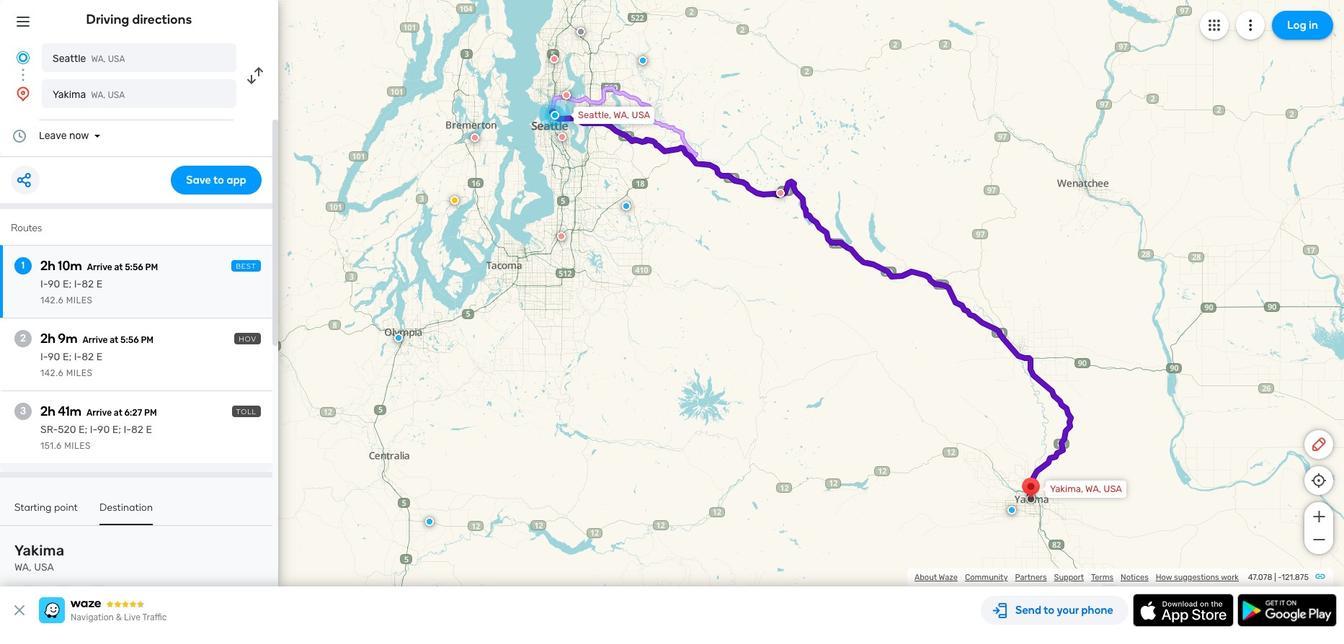 Task type: locate. For each thing, give the bounding box(es) containing it.
142.6
[[40, 296, 64, 306], [40, 368, 64, 378]]

1 vertical spatial road closed image
[[558, 133, 567, 141]]

i- down 2h 10m arrive at 5:56 pm
[[40, 278, 48, 290]]

pm inside "2h 9m arrive at 5:56 pm"
[[141, 335, 154, 345]]

wa, right yakima,
[[1086, 484, 1102, 494]]

1 vertical spatial miles
[[66, 368, 93, 378]]

142.6 for 10m
[[40, 296, 64, 306]]

arrive up sr-520 e; i-90 e; i-82 e 151.6 miles
[[87, 408, 112, 418]]

police image
[[639, 56, 647, 65], [622, 202, 631, 210], [1008, 506, 1016, 515]]

90 inside sr-520 e; i-90 e; i-82 e 151.6 miles
[[97, 424, 110, 436]]

2h left 10m
[[40, 258, 55, 274]]

0 vertical spatial 5:56
[[125, 262, 143, 272]]

2 142.6 from the top
[[40, 368, 64, 378]]

about waze community partners support terms notices how suggestions work
[[915, 573, 1239, 582]]

1 vertical spatial pm
[[141, 335, 154, 345]]

90 for 10m
[[48, 278, 60, 290]]

zoom in image
[[1310, 508, 1328, 525]]

usa right yakima,
[[1104, 484, 1122, 494]]

i-90 e; i-82 e 142.6 miles down 10m
[[40, 278, 102, 306]]

at inside "2h 9m arrive at 5:56 pm"
[[110, 335, 118, 345]]

road closed image
[[562, 91, 571, 99], [471, 133, 479, 142], [557, 232, 566, 241]]

5:56 inside "2h 9m arrive at 5:56 pm"
[[120, 335, 139, 345]]

hazard image
[[451, 196, 459, 205]]

82
[[82, 278, 94, 290], [82, 351, 94, 363], [131, 424, 143, 436]]

miles down '9m'
[[66, 368, 93, 378]]

i-
[[40, 278, 48, 290], [74, 278, 82, 290], [40, 351, 48, 363], [74, 351, 82, 363], [90, 424, 97, 436], [124, 424, 131, 436]]

142.6 down 10m
[[40, 296, 64, 306]]

0 horizontal spatial police image
[[622, 202, 631, 210]]

5:56 for 10m
[[125, 262, 143, 272]]

yakima wa, usa
[[53, 89, 125, 101], [14, 542, 64, 574]]

142.6 for 9m
[[40, 368, 64, 378]]

0 vertical spatial police image
[[639, 56, 647, 65]]

2 2h from the top
[[40, 331, 55, 347]]

miles down 520
[[64, 441, 91, 451]]

i-90 e; i-82 e 142.6 miles down '9m'
[[40, 351, 102, 378]]

i-90 e; i-82 e 142.6 miles for 2h 10m
[[40, 278, 102, 306]]

47.078
[[1248, 573, 1273, 582]]

navigation
[[71, 613, 114, 623]]

arrive
[[87, 262, 112, 272], [83, 335, 108, 345], [87, 408, 112, 418]]

|
[[1275, 573, 1276, 582]]

5:56 right '9m'
[[120, 335, 139, 345]]

2 vertical spatial 82
[[131, 424, 143, 436]]

82 inside sr-520 e; i-90 e; i-82 e 151.6 miles
[[131, 424, 143, 436]]

2 vertical spatial 90
[[97, 424, 110, 436]]

wa, right seattle
[[91, 54, 106, 64]]

wa, right seattle,
[[614, 110, 630, 120]]

2 i-90 e; i-82 e 142.6 miles from the top
[[40, 351, 102, 378]]

miles down 10m
[[66, 296, 93, 306]]

520
[[58, 424, 76, 436]]

at for 10m
[[114, 262, 123, 272]]

1 vertical spatial 5:56
[[120, 335, 139, 345]]

e
[[96, 278, 102, 290], [96, 351, 102, 363], [146, 424, 152, 436]]

1 vertical spatial e
[[96, 351, 102, 363]]

90 down '9m'
[[48, 351, 60, 363]]

1 i-90 e; i-82 e 142.6 miles from the top
[[40, 278, 102, 306]]

e; for 9m
[[63, 351, 72, 363]]

at inside 2h 10m arrive at 5:56 pm
[[114, 262, 123, 272]]

wa, inside seattle wa, usa
[[91, 54, 106, 64]]

arrive right '9m'
[[83, 335, 108, 345]]

wa, down seattle wa, usa
[[91, 90, 106, 100]]

90
[[48, 278, 60, 290], [48, 351, 60, 363], [97, 424, 110, 436]]

90 down 10m
[[48, 278, 60, 290]]

point
[[54, 502, 78, 514]]

e down "2h 9m arrive at 5:56 pm"
[[96, 351, 102, 363]]

notices
[[1121, 573, 1149, 582]]

6:27
[[124, 408, 142, 418]]

5:56 right 10m
[[125, 262, 143, 272]]

arrive inside 2h 10m arrive at 5:56 pm
[[87, 262, 112, 272]]

1 vertical spatial 90
[[48, 351, 60, 363]]

2 vertical spatial pm
[[144, 408, 157, 418]]

1 2h from the top
[[40, 258, 55, 274]]

e down 2h 41m arrive at 6:27 pm on the left bottom of page
[[146, 424, 152, 436]]

82 down 2h 10m arrive at 5:56 pm
[[82, 278, 94, 290]]

community link
[[965, 573, 1008, 582]]

e;
[[63, 278, 72, 290], [63, 351, 72, 363], [79, 424, 88, 436], [112, 424, 121, 436]]

x image
[[11, 602, 28, 619]]

arrive right 10m
[[87, 262, 112, 272]]

usa down starting point button
[[34, 562, 54, 574]]

1 horizontal spatial police image
[[425, 518, 434, 526]]

5:56 inside 2h 10m arrive at 5:56 pm
[[125, 262, 143, 272]]

i- down "2h 9m arrive at 5:56 pm"
[[40, 351, 48, 363]]

1 vertical spatial i-90 e; i-82 e 142.6 miles
[[40, 351, 102, 378]]

directions
[[132, 12, 192, 27]]

0 vertical spatial 90
[[48, 278, 60, 290]]

wa,
[[91, 54, 106, 64], [91, 90, 106, 100], [614, 110, 630, 120], [1086, 484, 1102, 494], [14, 562, 32, 574]]

0 vertical spatial i-90 e; i-82 e 142.6 miles
[[40, 278, 102, 306]]

0 vertical spatial miles
[[66, 296, 93, 306]]

e; right 520
[[79, 424, 88, 436]]

miles for 10m
[[66, 296, 93, 306]]

e; down 10m
[[63, 278, 72, 290]]

0 vertical spatial police image
[[394, 334, 403, 342]]

1 vertical spatial at
[[110, 335, 118, 345]]

arrive inside "2h 9m arrive at 5:56 pm"
[[83, 335, 108, 345]]

seattle wa, usa
[[53, 53, 125, 65]]

pm inside 2h 41m arrive at 6:27 pm
[[144, 408, 157, 418]]

2 vertical spatial e
[[146, 424, 152, 436]]

at right 10m
[[114, 262, 123, 272]]

suggestions
[[1174, 573, 1219, 582]]

2h 9m arrive at 5:56 pm
[[40, 331, 154, 347]]

0 vertical spatial arrive
[[87, 262, 112, 272]]

at left 6:27
[[114, 408, 122, 418]]

pm
[[145, 262, 158, 272], [141, 335, 154, 345], [144, 408, 157, 418]]

at
[[114, 262, 123, 272], [110, 335, 118, 345], [114, 408, 122, 418]]

1 vertical spatial 142.6
[[40, 368, 64, 378]]

2 vertical spatial at
[[114, 408, 122, 418]]

e; down '9m'
[[63, 351, 72, 363]]

5:56
[[125, 262, 143, 272], [120, 335, 139, 345]]

82 for 9m
[[82, 351, 94, 363]]

how
[[1156, 573, 1172, 582]]

i- down 2h 41m arrive at 6:27 pm on the left bottom of page
[[90, 424, 97, 436]]

1 vertical spatial arrive
[[83, 335, 108, 345]]

5:56 for 9m
[[120, 335, 139, 345]]

2 vertical spatial arrive
[[87, 408, 112, 418]]

1 vertical spatial police image
[[425, 518, 434, 526]]

0 vertical spatial pm
[[145, 262, 158, 272]]

2h
[[40, 258, 55, 274], [40, 331, 55, 347], [40, 404, 55, 420]]

yakima wa, usa down seattle wa, usa
[[53, 89, 125, 101]]

1 vertical spatial road closed image
[[471, 133, 479, 142]]

1 vertical spatial 2h
[[40, 331, 55, 347]]

82 down 6:27
[[131, 424, 143, 436]]

arrive for 2h 41m
[[87, 408, 112, 418]]

2 vertical spatial police image
[[1008, 506, 1016, 515]]

82 down "2h 9m arrive at 5:56 pm"
[[82, 351, 94, 363]]

usa
[[108, 54, 125, 64], [108, 90, 125, 100], [632, 110, 650, 120], [1104, 484, 1122, 494], [34, 562, 54, 574]]

0 vertical spatial 142.6
[[40, 296, 64, 306]]

at right '9m'
[[110, 335, 118, 345]]

road closed image
[[550, 55, 559, 63], [558, 133, 567, 141], [776, 189, 785, 198]]

i- down 6:27
[[124, 424, 131, 436]]

2 vertical spatial miles
[[64, 441, 91, 451]]

0 vertical spatial 2h
[[40, 258, 55, 274]]

3 2h from the top
[[40, 404, 55, 420]]

starting point button
[[14, 502, 78, 524]]

about
[[915, 573, 937, 582]]

2h left '9m'
[[40, 331, 55, 347]]

usa right seattle,
[[632, 110, 650, 120]]

2h up the sr-
[[40, 404, 55, 420]]

2h for 2h 41m
[[40, 404, 55, 420]]

yakima
[[53, 89, 86, 101], [14, 542, 64, 559]]

0 vertical spatial 82
[[82, 278, 94, 290]]

&
[[116, 613, 122, 623]]

miles inside sr-520 e; i-90 e; i-82 e 151.6 miles
[[64, 441, 91, 451]]

miles
[[66, 296, 93, 306], [66, 368, 93, 378], [64, 441, 91, 451]]

usa down driving
[[108, 54, 125, 64]]

arrive inside 2h 41m arrive at 6:27 pm
[[87, 408, 112, 418]]

2 vertical spatial 2h
[[40, 404, 55, 420]]

1 vertical spatial yakima wa, usa
[[14, 542, 64, 574]]

1 142.6 from the top
[[40, 296, 64, 306]]

accident image
[[577, 27, 585, 36]]

1 vertical spatial 82
[[82, 351, 94, 363]]

142.6 down '9m'
[[40, 368, 64, 378]]

90 down 2h 41m arrive at 6:27 pm on the left bottom of page
[[97, 424, 110, 436]]

yakima wa, usa down starting point button
[[14, 542, 64, 574]]

at inside 2h 41m arrive at 6:27 pm
[[114, 408, 122, 418]]

miles for 9m
[[66, 368, 93, 378]]

police image
[[394, 334, 403, 342], [425, 518, 434, 526]]

i-90 e; i-82 e 142.6 miles
[[40, 278, 102, 306], [40, 351, 102, 378]]

driving
[[86, 12, 129, 27]]

yakima down starting point button
[[14, 542, 64, 559]]

e down 2h 10m arrive at 5:56 pm
[[96, 278, 102, 290]]

i-90 e; i-82 e 142.6 miles for 2h 9m
[[40, 351, 102, 378]]

0 vertical spatial at
[[114, 262, 123, 272]]

2h 41m arrive at 6:27 pm
[[40, 404, 157, 420]]

live
[[124, 613, 140, 623]]

pm inside 2h 10m arrive at 5:56 pm
[[145, 262, 158, 272]]

0 vertical spatial e
[[96, 278, 102, 290]]

e inside sr-520 e; i-90 e; i-82 e 151.6 miles
[[146, 424, 152, 436]]

yakima down seattle
[[53, 89, 86, 101]]

i- down 10m
[[74, 278, 82, 290]]

traffic
[[142, 613, 167, 623]]



Task type: vqa. For each thing, say whether or not it's contained in the screenshot.
Jefferson
no



Task type: describe. For each thing, give the bounding box(es) containing it.
e; down 2h 41m arrive at 6:27 pm on the left bottom of page
[[112, 424, 121, 436]]

pm for 10m
[[145, 262, 158, 272]]

e; for 41m
[[79, 424, 88, 436]]

terms link
[[1091, 573, 1114, 582]]

support link
[[1054, 573, 1084, 582]]

2 vertical spatial road closed image
[[776, 189, 785, 198]]

10m
[[58, 258, 82, 274]]

2 vertical spatial road closed image
[[557, 232, 566, 241]]

sr-520 e; i-90 e; i-82 e 151.6 miles
[[40, 424, 152, 451]]

e; for 10m
[[63, 278, 72, 290]]

0 vertical spatial yakima wa, usa
[[53, 89, 125, 101]]

navigation & live traffic
[[71, 613, 167, 623]]

47.078 | -121.875
[[1248, 573, 1309, 582]]

waze
[[939, 573, 958, 582]]

9m
[[58, 331, 77, 347]]

leave
[[39, 130, 67, 142]]

at for 9m
[[110, 335, 118, 345]]

2h for 2h 9m
[[40, 331, 55, 347]]

arrive for 2h 9m
[[83, 335, 108, 345]]

clock image
[[11, 128, 28, 145]]

-
[[1278, 573, 1282, 582]]

arrive for 2h 10m
[[87, 262, 112, 272]]

pm for 9m
[[141, 335, 154, 345]]

location image
[[14, 85, 32, 102]]

seattle, wa, usa
[[578, 110, 650, 120]]

seattle
[[53, 53, 86, 65]]

i- down '9m'
[[74, 351, 82, 363]]

destination
[[100, 502, 153, 514]]

1 vertical spatial police image
[[622, 202, 631, 210]]

usa down seattle wa, usa
[[108, 90, 125, 100]]

82 for 10m
[[82, 278, 94, 290]]

terms
[[1091, 573, 1114, 582]]

now
[[69, 130, 89, 142]]

0 vertical spatial yakima
[[53, 89, 86, 101]]

starting point
[[14, 502, 78, 514]]

routes
[[11, 222, 42, 234]]

about waze link
[[915, 573, 958, 582]]

yakima, wa, usa
[[1050, 484, 1122, 494]]

seattle,
[[578, 110, 612, 120]]

1 vertical spatial yakima
[[14, 542, 64, 559]]

destination button
[[100, 502, 153, 525]]

support
[[1054, 573, 1084, 582]]

2
[[20, 332, 26, 345]]

41m
[[58, 404, 81, 420]]

leave now
[[39, 130, 89, 142]]

partners
[[1015, 573, 1047, 582]]

sr-
[[40, 424, 58, 436]]

e for 9m
[[96, 351, 102, 363]]

yakima,
[[1050, 484, 1084, 494]]

2 horizontal spatial police image
[[1008, 506, 1016, 515]]

2h 10m arrive at 5:56 pm
[[40, 258, 158, 274]]

151.6
[[40, 441, 62, 451]]

at for 41m
[[114, 408, 122, 418]]

toll
[[236, 408, 257, 417]]

link image
[[1315, 571, 1326, 582]]

best
[[236, 262, 257, 271]]

notices link
[[1121, 573, 1149, 582]]

121.875
[[1282, 573, 1309, 582]]

0 vertical spatial road closed image
[[562, 91, 571, 99]]

usa inside seattle wa, usa
[[108, 54, 125, 64]]

community
[[965, 573, 1008, 582]]

starting
[[14, 502, 52, 514]]

driving directions
[[86, 12, 192, 27]]

zoom out image
[[1310, 531, 1328, 549]]

1 horizontal spatial police image
[[639, 56, 647, 65]]

work
[[1221, 573, 1239, 582]]

pm for 41m
[[144, 408, 157, 418]]

1
[[21, 259, 25, 272]]

partners link
[[1015, 573, 1047, 582]]

hov
[[239, 335, 257, 344]]

0 vertical spatial road closed image
[[550, 55, 559, 63]]

wa, up x image
[[14, 562, 32, 574]]

how suggestions work link
[[1156, 573, 1239, 582]]

2h for 2h 10m
[[40, 258, 55, 274]]

0 horizontal spatial police image
[[394, 334, 403, 342]]

e for 10m
[[96, 278, 102, 290]]

3
[[20, 405, 26, 417]]

current location image
[[14, 49, 32, 66]]

90 for 9m
[[48, 351, 60, 363]]

pencil image
[[1310, 436, 1328, 453]]



